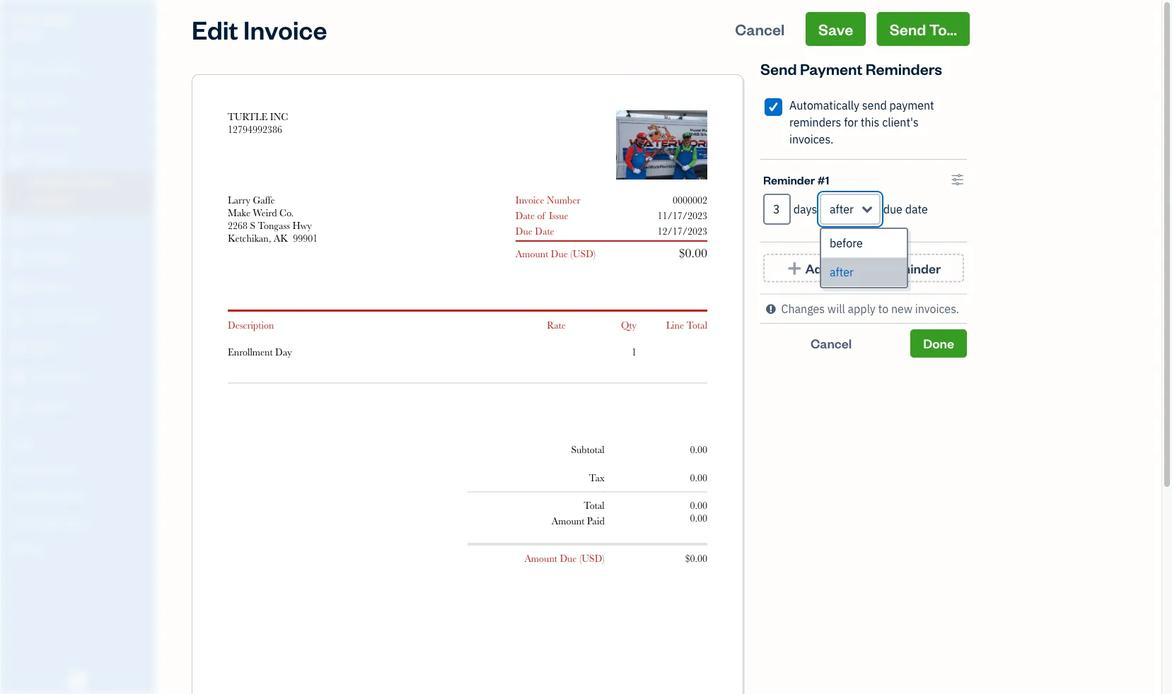 Task type: locate. For each thing, give the bounding box(es) containing it.
rate
[[547, 320, 566, 331]]

3 0.00 from the top
[[690, 501, 708, 512]]

invoice image
[[9, 152, 26, 166]]

date left of
[[516, 210, 535, 222]]

send left to...
[[890, 19, 927, 39]]

0 vertical spatial after
[[830, 202, 854, 217]]

0 vertical spatial inc
[[54, 13, 71, 27]]

issue
[[549, 210, 569, 222]]

invoices. down reminders
[[790, 132, 834, 147]]

invoices. up done
[[916, 301, 960, 316]]

items and services link
[[4, 485, 151, 510]]

0 vertical spatial date
[[516, 210, 535, 222]]

line total
[[666, 320, 708, 331]]

1 vertical spatial turtle
[[228, 111, 268, 122]]

report image
[[9, 400, 26, 414]]

automatically send payment reminders for this client's invoices.
[[790, 98, 935, 147]]

0 vertical spatial invoice
[[243, 12, 327, 46]]

0 vertical spatial cancel
[[736, 19, 785, 39]]

1 horizontal spatial send
[[890, 19, 927, 39]]

team members
[[11, 465, 72, 476]]

inc
[[54, 13, 71, 27], [270, 111, 288, 122]]

send up check image
[[761, 58, 797, 79]]

1 vertical spatial invoice
[[516, 195, 545, 206]]

)
[[594, 248, 596, 260], [603, 554, 605, 565]]

date
[[516, 210, 535, 222], [535, 226, 555, 237]]

date
[[906, 202, 928, 217]]

1 horizontal spatial reminder
[[884, 260, 941, 277]]

0 vertical spatial (
[[571, 248, 573, 260]]

$0.00 down 12/17/2023
[[679, 246, 708, 260]]

0 horizontal spatial (
[[571, 248, 573, 260]]

of
[[538, 210, 546, 222]]

money image
[[9, 340, 26, 355]]

0 horizontal spatial turtle
[[11, 13, 52, 27]]

usd down number on the top left
[[573, 248, 594, 260]]

Enter an Invoice # text field
[[672, 195, 708, 206]]

invoices. inside automatically send payment reminders for this client's invoices.
[[790, 132, 834, 147]]

( down total amount paid
[[580, 554, 582, 565]]

inc for send
[[54, 13, 71, 27]]

0 horizontal spatial reminder
[[764, 172, 815, 187]]

larry
[[228, 195, 250, 206]]

reminders
[[866, 58, 943, 79]]

0 vertical spatial $0.00
[[679, 246, 708, 260]]

this
[[861, 115, 880, 130]]

due
[[516, 226, 533, 237], [551, 248, 568, 260], [560, 554, 577, 565]]

1 vertical spatial $0.00
[[686, 554, 708, 565]]

2 vertical spatial due
[[560, 554, 577, 565]]

send
[[890, 19, 927, 39], [761, 58, 797, 79]]

turtle up 12794992386
[[228, 111, 268, 122]]

amount left paid
[[552, 516, 585, 528]]

2 vertical spatial amount
[[525, 554, 558, 565]]

total inside total amount paid
[[584, 501, 605, 512]]

1 vertical spatial (
[[580, 554, 582, 565]]

add another reminder button
[[764, 254, 965, 283]]

invoice up of
[[516, 195, 545, 206]]

12/17/2023 button
[[646, 225, 719, 238]]

subtotal
[[571, 445, 605, 456]]

list box
[[822, 229, 907, 287]]

1 horizontal spatial )
[[603, 554, 605, 565]]

after up 'before' on the right top
[[830, 202, 854, 217]]

estimate image
[[9, 122, 26, 137]]

1 after from the top
[[830, 202, 854, 217]]

save button
[[806, 12, 866, 46]]

total amount paid
[[552, 501, 605, 528]]

1 vertical spatial inc
[[270, 111, 288, 122]]

total right 'line'
[[687, 320, 708, 331]]

after inside field
[[830, 202, 854, 217]]

turtle inside turtle inc 12794992386
[[228, 111, 268, 122]]

check image
[[767, 100, 780, 114]]

after down 'before' on the right top
[[830, 265, 854, 280]]

date down date of issue
[[535, 226, 555, 237]]

expense image
[[9, 251, 26, 265]]

0 vertical spatial )
[[594, 248, 596, 260]]

1 vertical spatial invoices.
[[916, 301, 960, 316]]

0.00
[[690, 445, 708, 456], [690, 473, 708, 484], [690, 501, 708, 512], [690, 513, 708, 525]]

freshbooks image
[[67, 672, 89, 689]]

apply
[[848, 301, 876, 316]]

amount due ( usd )
[[516, 248, 596, 260], [525, 554, 605, 565]]

for
[[844, 115, 859, 130]]

0 vertical spatial turtle
[[11, 13, 52, 27]]

due down total amount paid
[[560, 554, 577, 565]]

plus image
[[787, 261, 803, 276]]

1 vertical spatial after
[[830, 265, 854, 280]]

total
[[687, 320, 708, 331], [584, 501, 605, 512]]

client's
[[883, 115, 919, 130]]

team members link
[[4, 459, 151, 483]]

reminder up new
[[884, 260, 941, 277]]

timer image
[[9, 311, 26, 325]]

due date
[[516, 226, 555, 237]]

cancel
[[736, 19, 785, 39], [811, 335, 852, 352]]

due down due date
[[551, 248, 568, 260]]

turtle up owner
[[11, 13, 52, 27]]

inc inside turtle inc 12794992386
[[270, 111, 288, 122]]

1 0.00 from the top
[[690, 445, 708, 456]]

(
[[571, 248, 573, 260], [580, 554, 582, 565]]

send inside button
[[890, 19, 927, 39]]

edit invoice
[[192, 12, 327, 46]]

payment image
[[9, 222, 26, 236]]

after inside option
[[830, 265, 854, 280]]

1 horizontal spatial turtle
[[228, 111, 268, 122]]

total up paid
[[584, 501, 605, 512]]

2 0.00 from the top
[[690, 473, 708, 484]]

payment
[[800, 58, 863, 79]]

reminder
[[764, 172, 815, 187], [884, 260, 941, 277]]

0 horizontal spatial inc
[[54, 13, 71, 27]]

0 horizontal spatial total
[[584, 501, 605, 512]]

amount inside total amount paid
[[552, 516, 585, 528]]

dashboard image
[[9, 63, 26, 77]]

to...
[[930, 19, 958, 39]]

12794992386
[[228, 124, 282, 135]]

amount down due date
[[516, 248, 549, 260]]

inc inside turtle inc owner
[[54, 13, 71, 27]]

automatically
[[790, 98, 860, 113]]

1 vertical spatial date
[[535, 226, 555, 237]]

number
[[547, 195, 581, 206]]

0 horizontal spatial invoices.
[[790, 132, 834, 147]]

$0.00 down 0.00 0.00
[[686, 554, 708, 565]]

amount due ( usd ) down due date
[[516, 248, 596, 260]]

$0.00
[[679, 246, 708, 260], [686, 554, 708, 565]]

1 horizontal spatial invoices.
[[916, 301, 960, 316]]

99901
[[293, 233, 318, 244]]

invoice
[[243, 12, 327, 46], [516, 195, 545, 206]]

invoice right edit
[[243, 12, 327, 46]]

team
[[11, 465, 33, 476]]

Payment reminder timing (before or after due date) field
[[820, 194, 881, 225]]

1 vertical spatial amount due ( usd )
[[525, 554, 605, 565]]

0 vertical spatial total
[[687, 320, 708, 331]]

hwy
[[293, 220, 312, 231]]

after
[[830, 202, 854, 217], [830, 265, 854, 280]]

amount down total amount paid
[[525, 554, 558, 565]]

bank
[[11, 517, 31, 529]]

2 after from the top
[[830, 265, 854, 280]]

1 vertical spatial send
[[761, 58, 797, 79]]

0.00 0.00
[[690, 501, 708, 525]]

main element
[[0, 0, 191, 695]]

send to...
[[890, 19, 958, 39]]

exclamationcircle image
[[766, 300, 776, 318]]

usd down paid
[[582, 554, 603, 565]]

amount due ( usd ) down total amount paid
[[525, 554, 605, 565]]

1 vertical spatial total
[[584, 501, 605, 512]]

1 vertical spatial amount
[[552, 516, 585, 528]]

0 horizontal spatial send
[[761, 58, 797, 79]]

1 horizontal spatial cancel
[[811, 335, 852, 352]]

1 vertical spatial )
[[603, 554, 605, 565]]

0 vertical spatial invoices.
[[790, 132, 834, 147]]

0 horizontal spatial )
[[594, 248, 596, 260]]

edit reminder #1 message image
[[952, 171, 965, 188]]

date of issue
[[516, 210, 569, 222]]

turtle inside turtle inc owner
[[11, 13, 52, 27]]

Item Quantity text field
[[616, 347, 637, 358]]

and
[[34, 491, 49, 502]]

1 horizontal spatial inc
[[270, 111, 288, 122]]

( down number on the top left
[[571, 248, 573, 260]]

done button
[[911, 330, 967, 358]]

send for send payment reminders
[[761, 58, 797, 79]]

due down date of issue
[[516, 226, 533, 237]]

tax
[[589, 473, 605, 484]]

0 vertical spatial send
[[890, 19, 927, 39]]

send to... button
[[877, 12, 970, 46]]

1 vertical spatial due
[[551, 248, 568, 260]]

usd
[[573, 248, 594, 260], [582, 554, 603, 565]]

tongass
[[258, 220, 290, 231]]

weird
[[253, 207, 277, 219]]

invoices.
[[790, 132, 834, 147], [916, 301, 960, 316]]

1 vertical spatial reminder
[[884, 260, 941, 277]]

reminder left the #
[[764, 172, 815, 187]]



Task type: describe. For each thing, give the bounding box(es) containing it.
turtle for send payment reminders
[[11, 13, 52, 27]]

members
[[35, 465, 72, 476]]

send
[[863, 98, 887, 113]]

bank connections
[[11, 517, 83, 529]]

larry gaffe make weird co. 2268 s tongass hwy ketchikan, ak  99901
[[228, 195, 318, 244]]

line
[[666, 320, 684, 331]]

paid
[[587, 516, 605, 528]]

12/17/2023
[[658, 226, 708, 237]]

1 vertical spatial cancel button
[[761, 330, 902, 358]]

new
[[892, 301, 913, 316]]

before
[[830, 236, 863, 251]]

to
[[879, 301, 889, 316]]

items and services
[[11, 491, 85, 502]]

services
[[51, 491, 85, 502]]

client image
[[9, 93, 26, 107]]

gaffe
[[253, 195, 275, 206]]

turtle for date of issue
[[228, 111, 268, 122]]

0 vertical spatial amount due ( usd )
[[516, 248, 596, 260]]

0 vertical spatial usd
[[573, 248, 594, 260]]

s
[[250, 220, 256, 231]]

another
[[833, 260, 881, 277]]

add
[[806, 260, 830, 277]]

invoice number
[[516, 195, 581, 206]]

send for send to...
[[890, 19, 927, 39]]

make
[[228, 207, 251, 219]]

items
[[11, 491, 32, 502]]

Enter an Item Name text field
[[228, 346, 495, 359]]

connections
[[33, 517, 83, 529]]

ketchikan,
[[228, 233, 271, 244]]

4 0.00 from the top
[[690, 513, 708, 525]]

settings link
[[4, 537, 151, 562]]

0 vertical spatial reminder
[[764, 172, 815, 187]]

delete
[[619, 139, 649, 152]]

chart image
[[9, 370, 26, 384]]

changes will apply to new invoices.
[[782, 301, 960, 316]]

#
[[818, 172, 826, 187]]

send payment reminders
[[761, 58, 943, 79]]

0 vertical spatial due
[[516, 226, 533, 237]]

image
[[651, 139, 679, 152]]

settings
[[11, 543, 43, 555]]

Issue date in MM/DD/YYYY format text field
[[616, 210, 719, 222]]

bank connections link
[[4, 511, 151, 536]]

0 horizontal spatial invoice
[[243, 12, 327, 46]]

days
[[794, 202, 818, 217]]

add another reminder
[[806, 260, 941, 277]]

1 horizontal spatial invoice
[[516, 195, 545, 206]]

payment
[[890, 98, 935, 113]]

reminder # 1
[[764, 172, 830, 187]]

reminder inside button
[[884, 260, 941, 277]]

co.
[[280, 207, 294, 219]]

turtle inc 12794992386
[[228, 111, 288, 135]]

list box containing before
[[822, 229, 907, 287]]

0 vertical spatial amount
[[516, 248, 549, 260]]

save
[[819, 19, 854, 39]]

done
[[924, 335, 955, 352]]

0 vertical spatial cancel button
[[723, 12, 798, 46]]

apps
[[11, 438, 32, 450]]

will
[[828, 301, 846, 316]]

after option
[[822, 258, 907, 287]]

changes
[[782, 301, 825, 316]]

qty
[[621, 320, 637, 331]]

apps link
[[4, 432, 151, 457]]

description
[[228, 320, 274, 331]]

before option
[[822, 229, 907, 258]]

0 horizontal spatial cancel
[[736, 19, 785, 39]]

turtle inc owner
[[11, 13, 71, 40]]

due
[[884, 202, 903, 217]]

delete image
[[619, 139, 679, 152]]

1
[[826, 172, 830, 187]]

edit
[[192, 12, 238, 46]]

due date
[[884, 202, 928, 217]]

inc for date
[[270, 111, 288, 122]]

1 vertical spatial usd
[[582, 554, 603, 565]]

2268
[[228, 220, 248, 231]]

owner
[[11, 28, 39, 40]]

Payment reminder offset in days text field
[[764, 194, 791, 225]]

1 horizontal spatial total
[[687, 320, 708, 331]]

reminders
[[790, 115, 842, 130]]

1 vertical spatial cancel
[[811, 335, 852, 352]]

1 horizontal spatial (
[[580, 554, 582, 565]]

project image
[[9, 281, 26, 295]]



Task type: vqa. For each thing, say whether or not it's contained in the screenshot.
'Issue date in MM/DD/YYYY format' text box
yes



